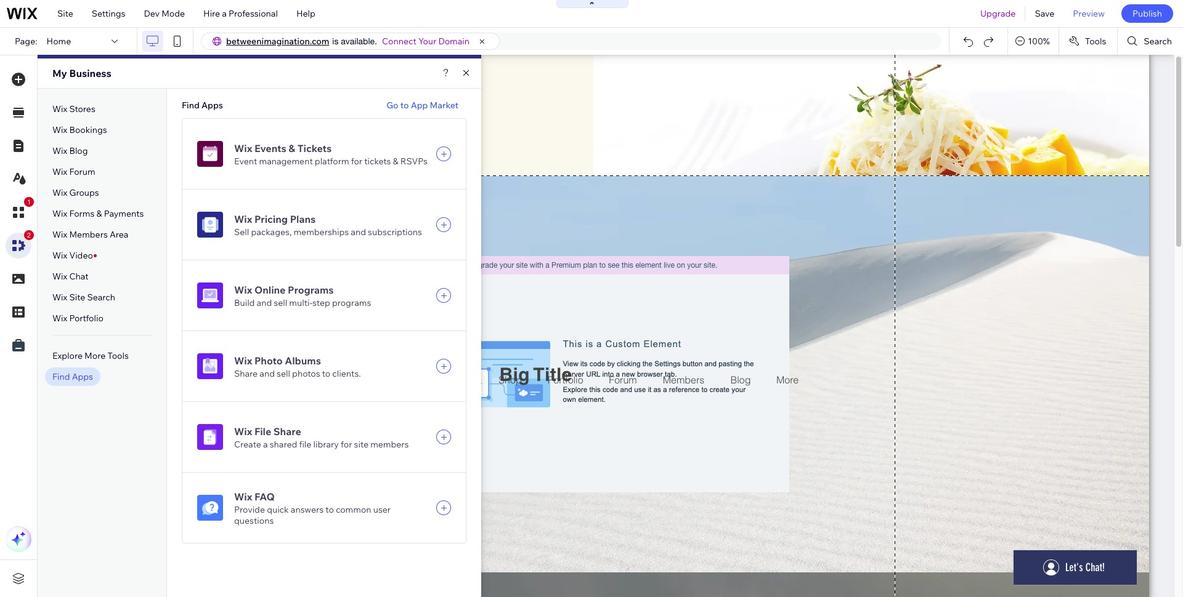 Task type: vqa. For each thing, say whether or not it's contained in the screenshot.


Task type: locate. For each thing, give the bounding box(es) containing it.
for left tickets
[[351, 156, 362, 167]]

wix inside wix photo albums share and sell photos to clients.
[[234, 355, 252, 367]]

wix for site
[[52, 292, 67, 303]]

plans
[[290, 213, 316, 226]]

preview
[[1073, 8, 1105, 19]]

0 vertical spatial site
[[57, 8, 73, 19]]

1 vertical spatial tools
[[107, 351, 129, 362]]

wix up build
[[234, 284, 252, 296]]

wix left stores
[[52, 104, 67, 115]]

and inside wix pricing plans sell packages, memberships and subscriptions
[[351, 227, 366, 238]]

sell
[[274, 298, 287, 309], [277, 368, 290, 380]]

wix left groups
[[52, 187, 67, 198]]

1 vertical spatial sell
[[277, 368, 290, 380]]

programs
[[288, 284, 334, 296]]

wix forms & payments
[[52, 208, 144, 219]]

wix left forum
[[52, 166, 67, 177]]

wix for stores
[[52, 104, 67, 115]]

&
[[289, 142, 295, 155], [393, 156, 398, 167], [96, 208, 102, 219]]

sell for photo
[[277, 368, 290, 380]]

and for programs
[[257, 298, 272, 309]]

a down the file
[[263, 439, 268, 450]]

share
[[234, 368, 258, 380], [273, 426, 301, 438]]

wix online programs build and sell multi-step programs
[[234, 284, 371, 309]]

and left subscriptions
[[351, 227, 366, 238]]

for left the site
[[341, 439, 352, 450]]

bookings
[[69, 124, 107, 136]]

wix up create
[[234, 426, 252, 438]]

wix left blog
[[52, 145, 67, 157]]

professional
[[229, 8, 278, 19]]

wix inside wix file share create a shared file library for site members
[[234, 426, 252, 438]]

albums
[[285, 355, 321, 367]]

wix for file
[[234, 426, 252, 438]]

sell down online
[[274, 298, 287, 309]]

share up shared
[[273, 426, 301, 438]]

to
[[400, 100, 409, 111], [322, 368, 330, 380], [326, 505, 334, 516]]

& right tickets
[[393, 156, 398, 167]]

apps
[[201, 100, 223, 111], [72, 372, 93, 383]]

search up portfolio
[[87, 292, 115, 303]]

betweenimagination.com
[[226, 36, 329, 47]]

0 horizontal spatial find
[[52, 372, 70, 383]]

common
[[336, 505, 371, 516]]

my
[[52, 67, 67, 79]]

0 vertical spatial for
[[351, 156, 362, 167]]

2 vertical spatial &
[[96, 208, 102, 219]]

and down photo
[[260, 368, 275, 380]]

sell down photo
[[277, 368, 290, 380]]

memberships
[[294, 227, 349, 238]]

1 horizontal spatial find
[[182, 100, 200, 111]]

blog
[[69, 145, 88, 157]]

0 horizontal spatial a
[[222, 8, 227, 19]]

find apps
[[182, 100, 223, 111], [52, 372, 93, 383]]

1
[[27, 198, 31, 206]]

wix down wix chat
[[52, 292, 67, 303]]

event
[[234, 156, 257, 167]]

photos
[[292, 368, 320, 380]]

video
[[69, 250, 93, 261]]

1 vertical spatial for
[[341, 439, 352, 450]]

and inside wix online programs build and sell multi-step programs
[[257, 298, 272, 309]]

to right answers
[[326, 505, 334, 516]]

0 horizontal spatial &
[[96, 208, 102, 219]]

1 horizontal spatial search
[[1144, 36, 1172, 47]]

0 vertical spatial tools
[[1085, 36, 1106, 47]]

wix events & tickets event management platform for tickets & rsvps
[[234, 142, 428, 167]]

wix left chat
[[52, 271, 67, 282]]

0 vertical spatial sell
[[274, 298, 287, 309]]

wix up wix blog
[[52, 124, 67, 136]]

pricing
[[254, 213, 288, 226]]

tickets
[[364, 156, 391, 167]]

wix left video
[[52, 250, 67, 261]]

0 vertical spatial search
[[1144, 36, 1172, 47]]

wix chat
[[52, 271, 89, 282]]

dev
[[144, 8, 160, 19]]

wix left photo
[[234, 355, 252, 367]]

2 vertical spatial and
[[260, 368, 275, 380]]

wix up provide
[[234, 491, 252, 503]]

wix left forms at the top
[[52, 208, 67, 219]]

1 horizontal spatial apps
[[201, 100, 223, 111]]

site
[[57, 8, 73, 19], [69, 292, 85, 303]]

share inside wix file share create a shared file library for site members
[[273, 426, 301, 438]]

share down photo
[[234, 368, 258, 380]]

tools right more
[[107, 351, 129, 362]]

wix for forms
[[52, 208, 67, 219]]

wix groups
[[52, 187, 99, 198]]

a inside wix file share create a shared file library for site members
[[263, 439, 268, 450]]

1 vertical spatial and
[[257, 298, 272, 309]]

portfolio
[[69, 313, 103, 324]]

wix for events
[[234, 142, 252, 155]]

go to app market button
[[378, 100, 466, 111]]

members
[[370, 439, 409, 450]]

upgrade
[[980, 8, 1016, 19]]

site up wix portfolio
[[69, 292, 85, 303]]

& for tickets
[[289, 142, 295, 155]]

and down online
[[257, 298, 272, 309]]

wix up sell
[[234, 213, 252, 226]]

1 horizontal spatial tools
[[1085, 36, 1106, 47]]

0 vertical spatial a
[[222, 8, 227, 19]]

0 vertical spatial share
[[234, 368, 258, 380]]

your
[[418, 36, 436, 47]]

site
[[354, 439, 368, 450]]

a right hire
[[222, 8, 227, 19]]

wix forum
[[52, 166, 95, 177]]

1 horizontal spatial a
[[263, 439, 268, 450]]

wix left portfolio
[[52, 313, 67, 324]]

quick
[[267, 505, 289, 516]]

questions
[[234, 516, 274, 527]]

my business
[[52, 67, 111, 79]]

2
[[27, 232, 31, 239]]

tools
[[1085, 36, 1106, 47], [107, 351, 129, 362]]

wix for members
[[52, 229, 67, 240]]

wix pricing plans sell packages, memberships and subscriptions
[[234, 213, 422, 238]]

and inside wix photo albums share and sell photos to clients.
[[260, 368, 275, 380]]

sell for online
[[274, 298, 287, 309]]

1 vertical spatial share
[[273, 426, 301, 438]]

wix
[[52, 104, 67, 115], [52, 124, 67, 136], [234, 142, 252, 155], [52, 145, 67, 157], [52, 166, 67, 177], [52, 187, 67, 198], [52, 208, 67, 219], [234, 213, 252, 226], [52, 229, 67, 240], [52, 250, 67, 261], [52, 271, 67, 282], [234, 284, 252, 296], [52, 292, 67, 303], [52, 313, 67, 324], [234, 355, 252, 367], [234, 426, 252, 438], [234, 491, 252, 503]]

& right forms at the top
[[96, 208, 102, 219]]

1 vertical spatial a
[[263, 439, 268, 450]]

events
[[254, 142, 286, 155]]

0 vertical spatial and
[[351, 227, 366, 238]]

0 horizontal spatial share
[[234, 368, 258, 380]]

search inside search button
[[1144, 36, 1172, 47]]

wix for pricing
[[234, 213, 252, 226]]

domain
[[438, 36, 470, 47]]

1 vertical spatial find
[[52, 372, 70, 383]]

to right go
[[400, 100, 409, 111]]

0 vertical spatial &
[[289, 142, 295, 155]]

1 vertical spatial site
[[69, 292, 85, 303]]

100%
[[1028, 36, 1050, 47]]

wix up 'event' on the top left
[[234, 142, 252, 155]]

0 vertical spatial find
[[182, 100, 200, 111]]

wix for portfolio
[[52, 313, 67, 324]]

wix inside wix faq provide quick answers to common user questions
[[234, 491, 252, 503]]

wix inside wix events & tickets event management platform for tickets & rsvps
[[234, 142, 252, 155]]

wix portfolio
[[52, 313, 103, 324]]

site up 'home'
[[57, 8, 73, 19]]

find
[[182, 100, 200, 111], [52, 372, 70, 383]]

wix for chat
[[52, 271, 67, 282]]

wix for photo
[[234, 355, 252, 367]]

search down publish
[[1144, 36, 1172, 47]]

and
[[351, 227, 366, 238], [257, 298, 272, 309], [260, 368, 275, 380]]

explore
[[52, 351, 83, 362]]

0 horizontal spatial search
[[87, 292, 115, 303]]

wix for video
[[52, 250, 67, 261]]

tools inside 'button'
[[1085, 36, 1106, 47]]

file
[[254, 426, 271, 438]]

sell inside wix online programs build and sell multi-step programs
[[274, 298, 287, 309]]

sell inside wix photo albums share and sell photos to clients.
[[277, 368, 290, 380]]

explore more tools
[[52, 351, 129, 362]]

wix inside wix pricing plans sell packages, memberships and subscriptions
[[234, 213, 252, 226]]

tools down 'preview' button
[[1085, 36, 1106, 47]]

1 horizontal spatial share
[[273, 426, 301, 438]]

1 vertical spatial search
[[87, 292, 115, 303]]

1 horizontal spatial find apps
[[182, 100, 223, 111]]

1 vertical spatial apps
[[72, 372, 93, 383]]

wix inside wix online programs build and sell multi-step programs
[[234, 284, 252, 296]]

build
[[234, 298, 255, 309]]

a
[[222, 8, 227, 19], [263, 439, 268, 450]]

forms
[[69, 208, 95, 219]]

1 horizontal spatial &
[[289, 142, 295, 155]]

1 vertical spatial &
[[393, 156, 398, 167]]

wix up wix video
[[52, 229, 67, 240]]

2 vertical spatial to
[[326, 505, 334, 516]]

payments
[[104, 208, 144, 219]]

app
[[411, 100, 428, 111]]

go to app market
[[386, 100, 458, 111]]

1 vertical spatial to
[[322, 368, 330, 380]]

2 horizontal spatial &
[[393, 156, 398, 167]]

for
[[351, 156, 362, 167], [341, 439, 352, 450]]

wix for blog
[[52, 145, 67, 157]]

0 horizontal spatial find apps
[[52, 372, 93, 383]]

save
[[1035, 8, 1054, 19]]

to right photos
[[322, 368, 330, 380]]

& up management
[[289, 142, 295, 155]]

create
[[234, 439, 261, 450]]



Task type: describe. For each thing, give the bounding box(es) containing it.
file
[[299, 439, 311, 450]]

photo
[[254, 355, 283, 367]]

is available. connect your domain
[[332, 36, 470, 47]]

library
[[313, 439, 339, 450]]

wix stores
[[52, 104, 95, 115]]

wix for forum
[[52, 166, 67, 177]]

answers
[[291, 505, 324, 516]]

home
[[47, 36, 71, 47]]

provide
[[234, 505, 265, 516]]

step
[[312, 298, 330, 309]]

faq
[[254, 491, 275, 503]]

help
[[296, 8, 315, 19]]

clients.
[[332, 368, 361, 380]]

wix for online
[[234, 284, 252, 296]]

market
[[430, 100, 458, 111]]

members
[[69, 229, 108, 240]]

publish button
[[1121, 4, 1173, 23]]

sell
[[234, 227, 249, 238]]

1 vertical spatial find apps
[[52, 372, 93, 383]]

dev mode
[[144, 8, 185, 19]]

wix for faq
[[234, 491, 252, 503]]

to inside wix faq provide quick answers to common user questions
[[326, 505, 334, 516]]

wix blog
[[52, 145, 88, 157]]

0 vertical spatial apps
[[201, 100, 223, 111]]

wix video
[[52, 250, 93, 261]]

for inside wix events & tickets event management platform for tickets & rsvps
[[351, 156, 362, 167]]

0 vertical spatial to
[[400, 100, 409, 111]]

wix site search
[[52, 292, 115, 303]]

programs
[[332, 298, 371, 309]]

go
[[386, 100, 398, 111]]

preview button
[[1064, 0, 1114, 27]]

tools button
[[1059, 28, 1117, 55]]

shared
[[270, 439, 297, 450]]

wix faq provide quick answers to common user questions
[[234, 491, 391, 527]]

business
[[69, 67, 111, 79]]

2 button
[[6, 230, 34, 259]]

connect
[[382, 36, 416, 47]]

multi-
[[289, 298, 312, 309]]

is
[[332, 36, 339, 46]]

search button
[[1118, 28, 1183, 55]]

stores
[[69, 104, 95, 115]]

and for albums
[[260, 368, 275, 380]]

to inside wix photo albums share and sell photos to clients.
[[322, 368, 330, 380]]

online
[[254, 284, 286, 296]]

0 vertical spatial find apps
[[182, 100, 223, 111]]

wix members area
[[52, 229, 128, 240]]

publish
[[1132, 8, 1162, 19]]

& for payments
[[96, 208, 102, 219]]

for inside wix file share create a shared file library for site members
[[341, 439, 352, 450]]

available.
[[341, 36, 377, 46]]

tickets
[[297, 142, 332, 155]]

0 horizontal spatial apps
[[72, 372, 93, 383]]

save button
[[1026, 0, 1064, 27]]

0 horizontal spatial tools
[[107, 351, 129, 362]]

wix for groups
[[52, 187, 67, 198]]

area
[[110, 229, 128, 240]]

share inside wix photo albums share and sell photos to clients.
[[234, 368, 258, 380]]

wix file share create a shared file library for site members
[[234, 426, 409, 450]]

subscriptions
[[368, 227, 422, 238]]

settings
[[92, 8, 125, 19]]

user
[[373, 505, 391, 516]]

hire a professional
[[203, 8, 278, 19]]

hire
[[203, 8, 220, 19]]

platform
[[315, 156, 349, 167]]

100% button
[[1008, 28, 1058, 55]]

wix for bookings
[[52, 124, 67, 136]]

groups
[[69, 187, 99, 198]]

packages,
[[251, 227, 292, 238]]

mode
[[162, 8, 185, 19]]

chat
[[69, 271, 89, 282]]

more
[[84, 351, 106, 362]]

wix photo albums share and sell photos to clients.
[[234, 355, 361, 380]]

rsvps
[[400, 156, 428, 167]]

1 button
[[6, 197, 34, 226]]

wix bookings
[[52, 124, 107, 136]]

forum
[[69, 166, 95, 177]]



